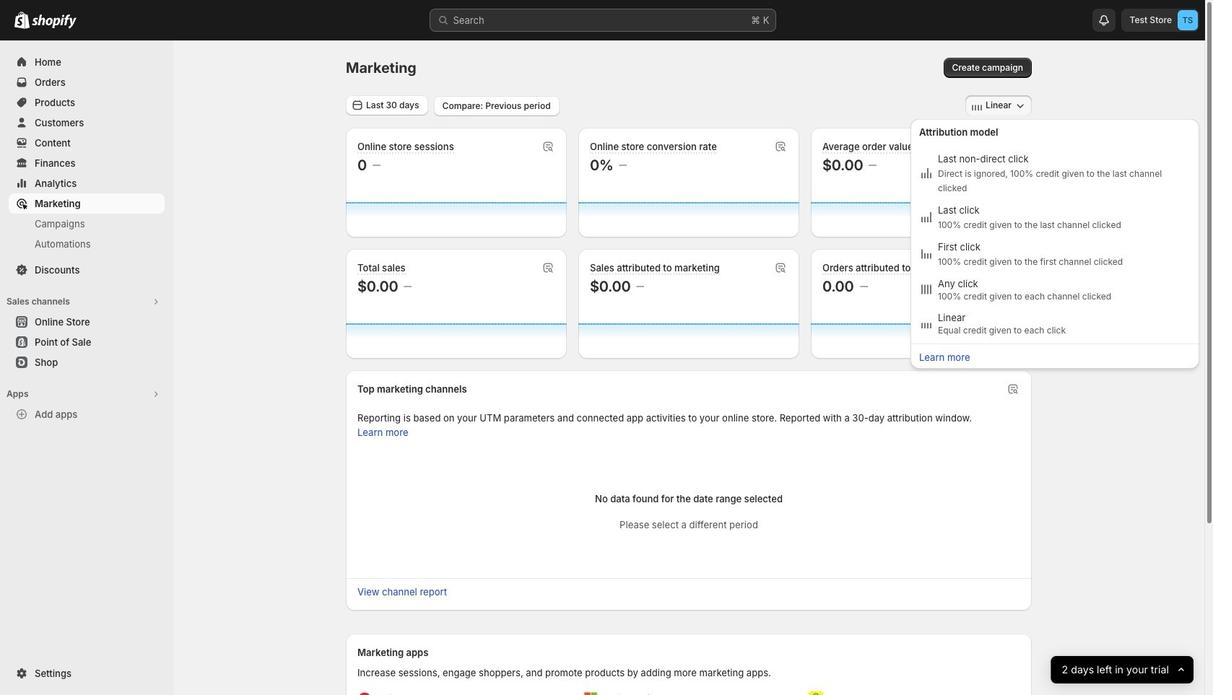 Task type: vqa. For each thing, say whether or not it's contained in the screenshot.
the leftmost 'SHOPIFY' image
yes



Task type: locate. For each thing, give the bounding box(es) containing it.
shopify image
[[32, 14, 77, 29]]

shopify image
[[14, 12, 30, 29]]

menu
[[916, 148, 1196, 340]]

test store image
[[1179, 10, 1199, 30]]



